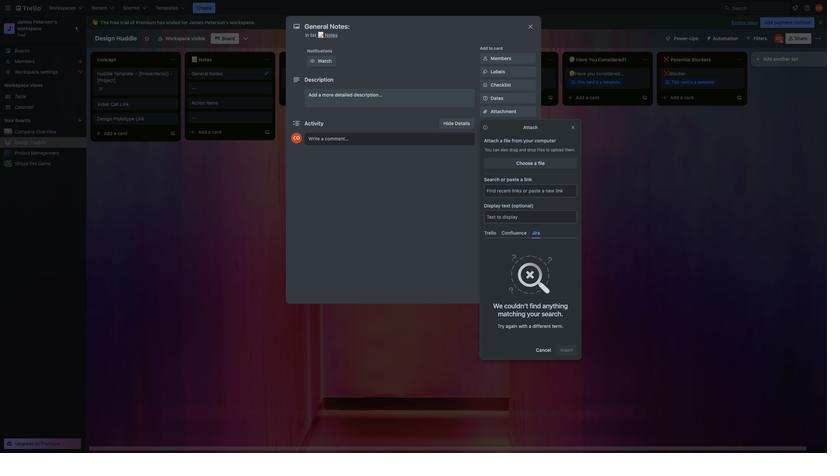 Task type: describe. For each thing, give the bounding box(es) containing it.
add a card for 🙋question [what about...?]
[[481, 95, 505, 100]]

🙋question
[[475, 71, 500, 76]]

trello
[[484, 230, 496, 236]]

📝
[[318, 32, 324, 38]]

boards link
[[0, 46, 86, 56]]

[project]
[[97, 77, 116, 83]]

sm image for move
[[482, 229, 489, 235]]

text
[[502, 203, 510, 209]]

is for [i
[[312, 80, 315, 85]]

video call link link
[[97, 101, 174, 108]]

a right the choose in the right of the page
[[534, 161, 537, 166]]

-- for 1st -- link
[[191, 85, 196, 91]]

calendar link
[[15, 104, 82, 111]]

move
[[491, 229, 502, 235]]

action items
[[191, 100, 218, 106]]

project
[[15, 150, 30, 156]]

0 notifications image
[[791, 4, 799, 12]]

add down 🤔have
[[576, 95, 585, 100]]

create from template… image for ❌blocker
[[737, 95, 742, 100]]

upload
[[551, 148, 564, 153]]

0 horizontal spatial list
[[310, 32, 316, 38]]

template. for considered...
[[603, 80, 621, 85]]

add button
[[491, 202, 515, 208]]

file for choose
[[538, 161, 545, 166]]

dates button
[[480, 93, 536, 104]]

also
[[501, 148, 508, 153]]

notes
[[325, 32, 338, 38]]

link for design prototype link
[[136, 116, 144, 122]]

boards
[[15, 118, 31, 123]]

upgrade
[[15, 441, 34, 447]]

0 horizontal spatial members link
[[0, 56, 86, 67]]

power-ups button
[[661, 33, 702, 44]]

free
[[17, 33, 26, 38]]

about...?]
[[515, 71, 536, 76]]

calendar
[[15, 104, 34, 110]]

find
[[530, 303, 541, 310]]

is for you
[[596, 80, 599, 85]]

of
[[130, 20, 135, 25]]

is for [what
[[501, 80, 504, 85]]

j
[[7, 25, 11, 32]]

[presenter(s)]
[[139, 71, 169, 76]]

card down labels
[[492, 80, 500, 85]]

card down 🤔have you considered...
[[590, 95, 599, 100]]

design prototype link
[[97, 116, 144, 122]]

the
[[100, 20, 109, 25]]

a down description on the top of the page
[[303, 95, 305, 100]]

filters button
[[743, 33, 769, 44]]

sm image for members
[[482, 55, 489, 62]]

action items link
[[191, 100, 269, 106]]

4 this from the left
[[671, 80, 679, 85]]

design for design huddle link
[[15, 140, 30, 145]]

sm image for labels
[[482, 68, 489, 75]]

create button
[[193, 3, 215, 13]]

general notes: link
[[191, 70, 269, 77]]

you can also drag and drop files to upload them.
[[485, 148, 575, 153]]

drop
[[527, 148, 536, 153]]

company overview link
[[15, 129, 82, 135]]

Search field
[[730, 3, 788, 13]]

design huddle inside board name text box
[[95, 35, 137, 42]]

👍positive [i really liked...] link
[[286, 70, 363, 77]]

(optional)
[[512, 203, 533, 209]]

1 horizontal spatial christina overa (christinaovera) image
[[774, 34, 783, 43]]

dates
[[491, 95, 503, 101]]

your boards with 4 items element
[[4, 117, 67, 125]]

your inside we couldn't find anything matching your search.
[[527, 311, 540, 318]]

card down "checklist"
[[495, 95, 505, 100]]

to for premium
[[35, 441, 39, 447]]

add a card for 👍positive [i really liked...]
[[293, 95, 316, 100]]

add left dates
[[481, 95, 490, 100]]

james inside james peterson's workspace free
[[17, 19, 32, 25]]

add down ❌blocker
[[670, 95, 679, 100]]

wave image
[[92, 20, 98, 26]]

considered...
[[596, 71, 624, 76]]

workspace for workspace views
[[4, 82, 29, 88]]

huddle template :: [presenter(s)] - [project]
[[97, 71, 172, 83]]

james inside banner
[[189, 20, 204, 25]]

add down the design prototype link
[[104, 131, 113, 136]]

add a card down items
[[198, 129, 222, 135]]

paste
[[507, 177, 519, 182]]

notes:
[[209, 71, 223, 76]]

open information menu image
[[804, 5, 810, 11]]

Write a comment text field
[[304, 133, 475, 145]]

card left the more
[[306, 95, 316, 100]]

custom fields button
[[480, 135, 536, 142]]

1 vertical spatial automation
[[480, 192, 503, 197]]

with
[[519, 324, 528, 330]]

star or unstar board image
[[144, 36, 150, 41]]

create from template… image for 👍positive [i really liked...]
[[359, 95, 364, 100]]

liked...]
[[327, 71, 343, 76]]

4 this card is a template. from the left
[[671, 80, 715, 85]]

👋 the free trial of premium has ended for james peterson's workspace .
[[92, 20, 256, 25]]

project management
[[15, 150, 59, 156]]

add left or
[[491, 175, 499, 181]]

design huddle link
[[15, 139, 82, 146]]

computer
[[534, 138, 556, 144]]

your boards
[[4, 118, 31, 123]]

j link
[[4, 23, 15, 34]]

1 horizontal spatial members link
[[480, 53, 536, 64]]

this for 👍positive
[[294, 80, 302, 85]]

card down "prototype"
[[118, 131, 127, 136]]

a right the with
[[529, 324, 531, 330]]

actions
[[480, 219, 495, 224]]

4 template. from the left
[[698, 80, 715, 85]]

❌blocker link
[[663, 70, 741, 77]]

1 horizontal spatial peterson's
[[205, 20, 229, 25]]

call
[[111, 101, 119, 107]]

template
[[114, 71, 133, 76]]

description…
[[354, 92, 382, 98]]

really
[[314, 71, 326, 76]]

[i
[[310, 71, 313, 76]]

a left link
[[520, 177, 523, 182]]

boards
[[15, 48, 30, 54]]

premium inside banner
[[136, 20, 156, 25]]

customize views image
[[242, 35, 249, 42]]

.
[[254, 20, 256, 25]]

add a card for ❌blocker
[[670, 95, 694, 100]]

create from template… image for 🤔have you considered...
[[642, 95, 648, 100]]

another
[[773, 56, 790, 62]]

a down 🙋question [what about...?]
[[505, 80, 508, 85]]

Search or paste a link field
[[485, 185, 576, 197]]

filters
[[753, 36, 767, 41]]

template
[[504, 256, 523, 261]]

card down items
[[212, 129, 222, 135]]

0 horizontal spatial design huddle
[[15, 140, 46, 145]]

a down ❌blocker link
[[694, 80, 696, 85]]

add a more detailed description… link
[[304, 89, 475, 108]]

add a card button down design prototype link link
[[93, 128, 168, 139]]

edit card image
[[264, 71, 269, 76]]

move link
[[480, 227, 536, 237]]

display text (optional)
[[484, 203, 533, 209]]

add another list button
[[751, 52, 827, 66]]

items
[[206, 100, 218, 106]]

free
[[110, 20, 119, 25]]

add left another
[[763, 56, 772, 62]]

card down [i
[[303, 80, 311, 85]]

add inside banner
[[764, 20, 773, 25]]

hide details
[[443, 121, 470, 126]]

link for video call link
[[120, 101, 129, 107]]

make template link
[[480, 253, 536, 264]]

a down items
[[208, 129, 211, 135]]

workspace inside james peterson's workspace free
[[17, 26, 42, 31]]

in
[[305, 32, 309, 38]]

card down you
[[586, 80, 594, 85]]

show menu image
[[815, 35, 821, 42]]

📝 notes link
[[318, 32, 338, 38]]

choose a file element
[[484, 158, 577, 169]]

-- for 2nd -- link from the top
[[191, 115, 196, 120]]

this card is a template. for [what
[[483, 80, 526, 85]]

to for card
[[489, 46, 493, 51]]

banner containing 👋
[[86, 16, 827, 29]]

0 vertical spatial your
[[523, 138, 533, 144]]



Task type: vqa. For each thing, say whether or not it's contained in the screenshot.
Premium inside the banner
yes



Task type: locate. For each thing, give the bounding box(es) containing it.
1 vertical spatial huddle
[[97, 71, 112, 76]]

fields
[[509, 135, 522, 141]]

table link
[[15, 93, 82, 100]]

0 vertical spatial file
[[504, 138, 511, 144]]

1 horizontal spatial design huddle
[[95, 35, 137, 42]]

or
[[501, 177, 505, 182]]

payment
[[774, 20, 793, 25]]

add a card down you
[[576, 95, 599, 100]]

sm image inside checklist link
[[482, 82, 489, 88]]

jira
[[532, 230, 540, 236]]

None text field
[[301, 21, 521, 33]]

attachment button
[[480, 106, 536, 117]]

2 vertical spatial huddle
[[31, 140, 46, 145]]

add power-ups
[[491, 175, 525, 181]]

0 horizontal spatial automation
[[480, 192, 503, 197]]

2 template. from the left
[[509, 80, 526, 85]]

card down ❌blocker
[[681, 80, 689, 85]]

sm image inside members link
[[482, 55, 489, 62]]

2 horizontal spatial ups
[[689, 36, 698, 41]]

general notes:
[[191, 71, 223, 76]]

matching
[[498, 311, 525, 318]]

0 horizontal spatial power-
[[480, 152, 494, 157]]

0 horizontal spatial link
[[120, 101, 129, 107]]

0 vertical spatial design huddle
[[95, 35, 137, 42]]

sm image left labels
[[482, 68, 489, 75]]

a left the more
[[318, 92, 321, 98]]

sm image down add to card
[[482, 55, 489, 62]]

this for 🙋question
[[483, 80, 491, 85]]

members link up labels "link"
[[480, 53, 536, 64]]

0 horizontal spatial premium
[[41, 441, 60, 447]]

james right for
[[189, 20, 204, 25]]

a down the design prototype link
[[114, 131, 116, 136]]

1 horizontal spatial automation
[[713, 36, 738, 41]]

0 horizontal spatial christina overa (christinaovera) image
[[291, 133, 302, 144]]

- inside huddle template :: [presenter(s)] - [project]
[[170, 71, 172, 76]]

is down ❌blocker link
[[690, 80, 693, 85]]

1 horizontal spatial members
[[491, 56, 511, 61]]

1 vertical spatial workspace
[[17, 26, 42, 31]]

sm image inside move link
[[482, 229, 489, 235]]

add board image
[[77, 118, 82, 123]]

workspace for workspace visible
[[165, 36, 190, 41]]

project management link
[[15, 150, 82, 157]]

video
[[97, 101, 109, 107]]

1 horizontal spatial link
[[136, 116, 144, 122]]

them.
[[565, 148, 575, 153]]

0 horizontal spatial to
[[35, 441, 39, 447]]

sm image for automation
[[704, 33, 713, 43]]

is down 🤔have you considered...
[[596, 80, 599, 85]]

0 vertical spatial automation
[[713, 36, 738, 41]]

1 horizontal spatial to
[[489, 46, 493, 51]]

4 is from the left
[[690, 80, 693, 85]]

file up also
[[504, 138, 511, 144]]

0 vertical spatial design
[[95, 35, 115, 42]]

this for 🤔have
[[577, 80, 585, 85]]

a down ❌blocker
[[680, 95, 683, 100]]

add left the more
[[308, 92, 317, 98]]

your down find
[[527, 311, 540, 318]]

huddle down 'trial' on the left of page
[[116, 35, 137, 42]]

1 horizontal spatial create from template… image
[[548, 95, 553, 100]]

a down really at the left top
[[317, 80, 319, 85]]

create from template… image for 🙋question [what about...?]'s add a card button
[[548, 95, 553, 100]]

detailed
[[335, 92, 353, 98]]

1 vertical spatial sm image
[[482, 68, 489, 75]]

create from template… image
[[359, 95, 364, 100], [642, 95, 648, 100], [737, 95, 742, 100], [265, 130, 270, 135]]

add button button
[[480, 200, 536, 211]]

1 horizontal spatial james
[[189, 20, 204, 25]]

2 horizontal spatial huddle
[[116, 35, 137, 42]]

0 horizontal spatial peterson's
[[33, 19, 57, 25]]

2 vertical spatial christina overa (christinaovera) image
[[291, 133, 302, 144]]

template. down 👍positive [i really liked...] link
[[320, 80, 338, 85]]

3 this card is a template. from the left
[[577, 80, 621, 85]]

upgrade to premium link
[[4, 439, 81, 450]]

2 horizontal spatial christina overa (christinaovera) image
[[815, 4, 823, 12]]

3 is from the left
[[596, 80, 599, 85]]

we
[[493, 303, 503, 310]]

this card is a template. down 🙋question [what about...?]
[[483, 80, 526, 85]]

notifications
[[307, 49, 332, 54]]

1 vertical spatial to
[[546, 148, 550, 153]]

power- inside add power-ups link
[[501, 175, 516, 181]]

different
[[533, 324, 551, 330]]

1 template. from the left
[[320, 80, 338, 85]]

description
[[304, 77, 333, 83]]

create from template… image
[[548, 95, 553, 100], [170, 131, 176, 136]]

try
[[498, 324, 504, 330]]

sm image
[[482, 55, 489, 62], [309, 58, 316, 64], [482, 229, 489, 235]]

2 vertical spatial to
[[35, 441, 39, 447]]

3 this from the left
[[577, 80, 585, 85]]

sm image inside automation button
[[704, 33, 713, 43]]

share button
[[785, 33, 811, 44]]

members link
[[480, 53, 536, 64], [0, 56, 86, 67]]

premium right upgrade
[[41, 441, 60, 447]]

0 vertical spatial ups
[[689, 36, 698, 41]]

add a card down "checklist"
[[481, 95, 505, 100]]

search image
[[725, 5, 730, 11]]

add power-ups link
[[480, 173, 536, 183]]

1 horizontal spatial workspace
[[165, 36, 190, 41]]

1 horizontal spatial power-
[[501, 175, 516, 181]]

labels
[[491, 69, 505, 74]]

1 vertical spatial power-
[[480, 152, 494, 157]]

activity
[[304, 121, 324, 127]]

1 is from the left
[[312, 80, 315, 85]]

Display text (optional) field
[[485, 211, 576, 223]]

cancel button
[[532, 346, 555, 356]]

sm image for checklist
[[482, 82, 489, 88]]

0 horizontal spatial workspace
[[17, 26, 42, 31]]

0 vertical spatial --
[[191, 85, 196, 91]]

0 vertical spatial power-ups
[[674, 36, 698, 41]]

virtual
[[15, 161, 29, 167]]

plans
[[747, 20, 758, 25]]

display
[[484, 203, 500, 209]]

0 horizontal spatial workspace
[[4, 82, 29, 88]]

views
[[30, 82, 43, 88]]

template. for about...?]
[[509, 80, 526, 85]]

-
[[170, 71, 172, 76], [191, 85, 194, 91], [194, 85, 196, 91], [191, 115, 194, 120], [194, 115, 196, 120]]

1 horizontal spatial list
[[791, 56, 798, 62]]

1 vertical spatial power-ups
[[480, 152, 502, 157]]

huddle up [project]
[[97, 71, 112, 76]]

file for attach
[[504, 138, 511, 144]]

this card is a template. for [i
[[294, 80, 338, 85]]

1 -- link from the top
[[191, 85, 269, 92]]

watch button
[[307, 56, 336, 66]]

0 vertical spatial power-
[[674, 36, 689, 41]]

automation up display
[[480, 192, 503, 197]]

sm image inside labels "link"
[[482, 68, 489, 75]]

0 vertical spatial to
[[489, 46, 493, 51]]

search
[[484, 177, 500, 182]]

file down files
[[538, 161, 545, 166]]

make template
[[491, 256, 523, 261]]

james up free
[[17, 19, 32, 25]]

checklist link
[[480, 80, 536, 90]]

0 vertical spatial christina overa (christinaovera) image
[[815, 4, 823, 12]]

card down ❌blocker link
[[684, 95, 694, 100]]

1 vertical spatial attach
[[484, 138, 499, 144]]

workspace up customize views icon
[[230, 20, 254, 25]]

2 horizontal spatial power-
[[674, 36, 689, 41]]

add a card down description on the top of the page
[[293, 95, 316, 100]]

card
[[494, 46, 503, 51], [303, 80, 311, 85], [492, 80, 500, 85], [586, 80, 594, 85], [681, 80, 689, 85], [306, 95, 316, 100], [495, 95, 505, 100], [590, 95, 599, 100], [684, 95, 694, 100], [212, 129, 222, 135], [118, 131, 127, 136]]

add a card button down ❌blocker link
[[659, 92, 734, 103]]

more info image
[[483, 125, 488, 130]]

2 horizontal spatial to
[[546, 148, 550, 153]]

to inside upgrade to premium link
[[35, 441, 39, 447]]

0 vertical spatial workspace
[[230, 20, 254, 25]]

add a card for 🤔have you considered...
[[576, 95, 599, 100]]

your up you can also drag and drop files to upload them.
[[523, 138, 533, 144]]

-- link down action items link
[[191, 114, 269, 121]]

::
[[135, 71, 137, 76]]

1 vertical spatial christina overa (christinaovera) image
[[774, 34, 783, 43]]

sm image inside watch button
[[309, 58, 316, 64]]

sm image left the watch
[[309, 58, 316, 64]]

explore plans
[[732, 20, 758, 25]]

members down boards
[[15, 59, 35, 64]]

add to card
[[480, 46, 503, 51]]

0 horizontal spatial create from template… image
[[170, 131, 176, 136]]

a down 🤔have you considered...
[[600, 80, 602, 85]]

3 template. from the left
[[603, 80, 621, 85]]

can
[[493, 148, 499, 153]]

primary element
[[0, 0, 827, 16]]

workspace inside button
[[165, 36, 190, 41]]

0 vertical spatial list
[[310, 32, 316, 38]]

details
[[455, 121, 470, 126]]

1 this from the left
[[294, 80, 302, 85]]

add left text
[[491, 202, 499, 208]]

to right files
[[546, 148, 550, 153]]

upgrade to premium
[[15, 441, 60, 447]]

2 this card is a template. from the left
[[483, 80, 526, 85]]

trial
[[120, 20, 129, 25]]

a down you
[[586, 95, 588, 100]]

template. for really
[[320, 80, 338, 85]]

attachment
[[491, 109, 516, 114]]

list right in
[[310, 32, 316, 38]]

sm image right power-ups button
[[704, 33, 713, 43]]

add a card down ❌blocker
[[670, 95, 694, 100]]

this down 👍positive
[[294, 80, 302, 85]]

Board name text field
[[92, 33, 140, 44]]

design up project
[[15, 140, 30, 145]]

table
[[15, 94, 26, 99]]

design huddle
[[95, 35, 137, 42], [15, 140, 46, 145]]

0 vertical spatial link
[[120, 101, 129, 107]]

1 this card is a template. from the left
[[294, 80, 338, 85]]

peterson's inside james peterson's workspace free
[[33, 19, 57, 25]]

0 horizontal spatial ups
[[494, 152, 502, 157]]

is
[[312, 80, 315, 85], [501, 80, 504, 85], [596, 80, 599, 85], [690, 80, 693, 85]]

banner
[[86, 16, 827, 29]]

to right upgrade
[[35, 441, 39, 447]]

from
[[512, 138, 522, 144]]

1 vertical spatial create from template… image
[[170, 131, 176, 136]]

james peterson's workspace free
[[17, 19, 58, 38]]

a
[[317, 80, 319, 85], [505, 80, 508, 85], [600, 80, 602, 85], [694, 80, 696, 85], [318, 92, 321, 98], [303, 95, 305, 100], [491, 95, 494, 100], [586, 95, 588, 100], [680, 95, 683, 100], [208, 129, 211, 135], [114, 131, 116, 136], [500, 138, 502, 144], [534, 161, 537, 166], [520, 177, 523, 182], [529, 324, 531, 330]]

0 horizontal spatial huddle
[[31, 140, 46, 145]]

1 vertical spatial design huddle
[[15, 140, 46, 145]]

0 horizontal spatial james
[[17, 19, 32, 25]]

huddle up 'project management'
[[31, 140, 46, 145]]

attach for attach a file from your computer
[[484, 138, 499, 144]]

add a card down the design prototype link
[[104, 131, 127, 136]]

method
[[794, 20, 810, 25]]

this card is a template. down 👍positive [i really liked...]
[[294, 80, 338, 85]]

design down video
[[97, 116, 112, 122]]

cancel
[[536, 348, 551, 353]]

link
[[524, 177, 532, 182]]

0 vertical spatial huddle
[[116, 35, 137, 42]]

create from template… image for add a card button below design prototype link link
[[170, 131, 176, 136]]

design inside board name text box
[[95, 35, 115, 42]]

0 horizontal spatial power-ups
[[480, 152, 502, 157]]

1 vertical spatial list
[[791, 56, 798, 62]]

ups inside button
[[689, 36, 698, 41]]

add a card button for 🙋question [what about...?]
[[471, 92, 545, 103]]

0 horizontal spatial file
[[504, 138, 511, 144]]

0 vertical spatial -- link
[[191, 85, 269, 92]]

members up labels
[[491, 56, 511, 61]]

workspace up table
[[4, 82, 29, 88]]

premium right of
[[136, 20, 156, 25]]

premium
[[136, 20, 156, 25], [41, 441, 60, 447]]

prototype
[[113, 116, 134, 122]]

-- up action
[[191, 85, 196, 91]]

1 vertical spatial file
[[538, 161, 545, 166]]

list right another
[[791, 56, 798, 62]]

automation inside automation button
[[713, 36, 738, 41]]

board
[[222, 36, 235, 41]]

0 vertical spatial workspace
[[165, 36, 190, 41]]

sm image
[[704, 33, 713, 43], [482, 68, 489, 75], [482, 82, 489, 88]]

0 horizontal spatial members
[[15, 59, 35, 64]]

0 vertical spatial attach
[[523, 125, 538, 130]]

2 -- from the top
[[191, 115, 196, 120]]

2 vertical spatial ups
[[516, 175, 525, 181]]

1 horizontal spatial file
[[538, 161, 545, 166]]

card up labels
[[494, 46, 503, 51]]

1 vertical spatial premium
[[41, 441, 60, 447]]

add down 👍positive
[[293, 95, 301, 100]]

hide details link
[[439, 118, 474, 129]]

attach for attach
[[523, 125, 538, 130]]

cover image
[[482, 122, 489, 128]]

2 vertical spatial design
[[15, 140, 30, 145]]

add a card button for ❌blocker
[[659, 92, 734, 103]]

is down 👍positive [i really liked...]
[[312, 80, 315, 85]]

workspace
[[165, 36, 190, 41], [4, 82, 29, 88]]

list inside button
[[791, 56, 798, 62]]

add a card button down checklist link
[[471, 92, 545, 103]]

tab list
[[481, 228, 580, 239]]

automation button
[[704, 33, 742, 44]]

1 -- from the top
[[191, 85, 196, 91]]

add a card button for 🤔have you considered...
[[565, 92, 640, 103]]

link right the call
[[120, 101, 129, 107]]

🙋question [what about...?] link
[[475, 70, 552, 77]]

huddle inside huddle template :: [presenter(s)] - [project]
[[97, 71, 112, 76]]

company overview
[[15, 129, 56, 135]]

sm image for watch
[[309, 58, 316, 64]]

close popover image
[[570, 125, 576, 130]]

1 horizontal spatial premium
[[136, 20, 156, 25]]

peterson's up board link
[[205, 20, 229, 25]]

workspace down 👋 the free trial of premium has ended for james peterson's workspace .
[[165, 36, 190, 41]]

1 horizontal spatial ups
[[516, 175, 525, 181]]

you
[[485, 148, 492, 153]]

link down video call link link
[[136, 116, 144, 122]]

add a card button for 👍positive [i really liked...]
[[282, 92, 356, 103]]

explore
[[732, 20, 746, 25]]

template. down considered...
[[603, 80, 621, 85]]

add a card button down action items link
[[187, 127, 262, 138]]

hide
[[443, 121, 454, 126]]

make
[[491, 256, 502, 261]]

2 this from the left
[[483, 80, 491, 85]]

explore plans button
[[732, 19, 758, 27]]

workspace views
[[4, 82, 43, 88]]

👍positive [i really liked...]
[[286, 71, 343, 76]]

this card is a template. for you
[[577, 80, 621, 85]]

1 vertical spatial link
[[136, 116, 144, 122]]

1 horizontal spatial workspace
[[230, 20, 254, 25]]

this down 🤔have
[[577, 80, 585, 85]]

christina overa (christinaovera) image
[[815, 4, 823, 12], [774, 34, 783, 43], [291, 133, 302, 144]]

add a card button down description on the top of the page
[[282, 92, 356, 103]]

is down 🙋question [what about...?]
[[501, 80, 504, 85]]

attach
[[523, 125, 538, 130], [484, 138, 499, 144]]

2 -- link from the top
[[191, 114, 269, 121]]

visible
[[191, 36, 205, 41]]

2 is from the left
[[501, 80, 504, 85]]

0 horizontal spatial attach
[[484, 138, 499, 144]]

peterson's up boards link
[[33, 19, 57, 25]]

huddle inside board name text box
[[116, 35, 137, 42]]

add down the action items
[[198, 129, 207, 135]]

to up labels
[[489, 46, 493, 51]]

1 vertical spatial -- link
[[191, 114, 269, 121]]

1 vertical spatial your
[[527, 311, 540, 318]]

👋
[[92, 20, 98, 25]]

sm image down 🙋question at right top
[[482, 82, 489, 88]]

workspace up free
[[17, 26, 42, 31]]

1 vertical spatial design
[[97, 116, 112, 122]]

add another list
[[763, 56, 798, 62]]

--
[[191, 85, 196, 91], [191, 115, 196, 120]]

huddle
[[116, 35, 137, 42], [97, 71, 112, 76], [31, 140, 46, 145]]

1 vertical spatial --
[[191, 115, 196, 120]]

members link down boards
[[0, 56, 86, 67]]

power- inside power-ups button
[[674, 36, 689, 41]]

design for design prototype link link
[[97, 116, 112, 122]]

2 vertical spatial sm image
[[482, 82, 489, 88]]

this card is a template. down ❌blocker link
[[671, 80, 715, 85]]

template.
[[320, 80, 338, 85], [509, 80, 526, 85], [603, 80, 621, 85], [698, 80, 715, 85]]

0 vertical spatial create from template… image
[[548, 95, 553, 100]]

1 vertical spatial workspace
[[4, 82, 29, 88]]

sm image down actions
[[482, 229, 489, 235]]

1 vertical spatial ups
[[494, 152, 502, 157]]

1 horizontal spatial power-ups
[[674, 36, 698, 41]]

huddle inside design huddle link
[[31, 140, 46, 145]]

a up also
[[500, 138, 502, 144]]

pet
[[30, 161, 37, 167]]

for
[[181, 20, 188, 25]]

attach up attach a file from your computer at right top
[[523, 125, 538, 130]]

-- down action
[[191, 115, 196, 120]]

a down "checklist"
[[491, 95, 494, 100]]

1 horizontal spatial attach
[[523, 125, 538, 130]]

power-ups inside button
[[674, 36, 698, 41]]

add a card button down 🤔have you considered... link
[[565, 92, 640, 103]]

members
[[491, 56, 511, 61], [15, 59, 35, 64]]

template. down 🙋question [what about...?] link on the right of the page
[[509, 80, 526, 85]]

and
[[519, 148, 526, 153]]

this down 🙋question at right top
[[483, 80, 491, 85]]

design down the
[[95, 35, 115, 42]]

2 vertical spatial power-
[[501, 175, 516, 181]]

add up 🙋question at right top
[[480, 46, 488, 51]]

design huddle down free
[[95, 35, 137, 42]]

0 vertical spatial sm image
[[704, 33, 713, 43]]

1 horizontal spatial huddle
[[97, 71, 112, 76]]

❌blocker
[[663, 71, 686, 76]]

tab list containing trello
[[481, 228, 580, 239]]

0 vertical spatial premium
[[136, 20, 156, 25]]

workspace visible
[[165, 36, 205, 41]]

design huddle down 'company overview'
[[15, 140, 46, 145]]



